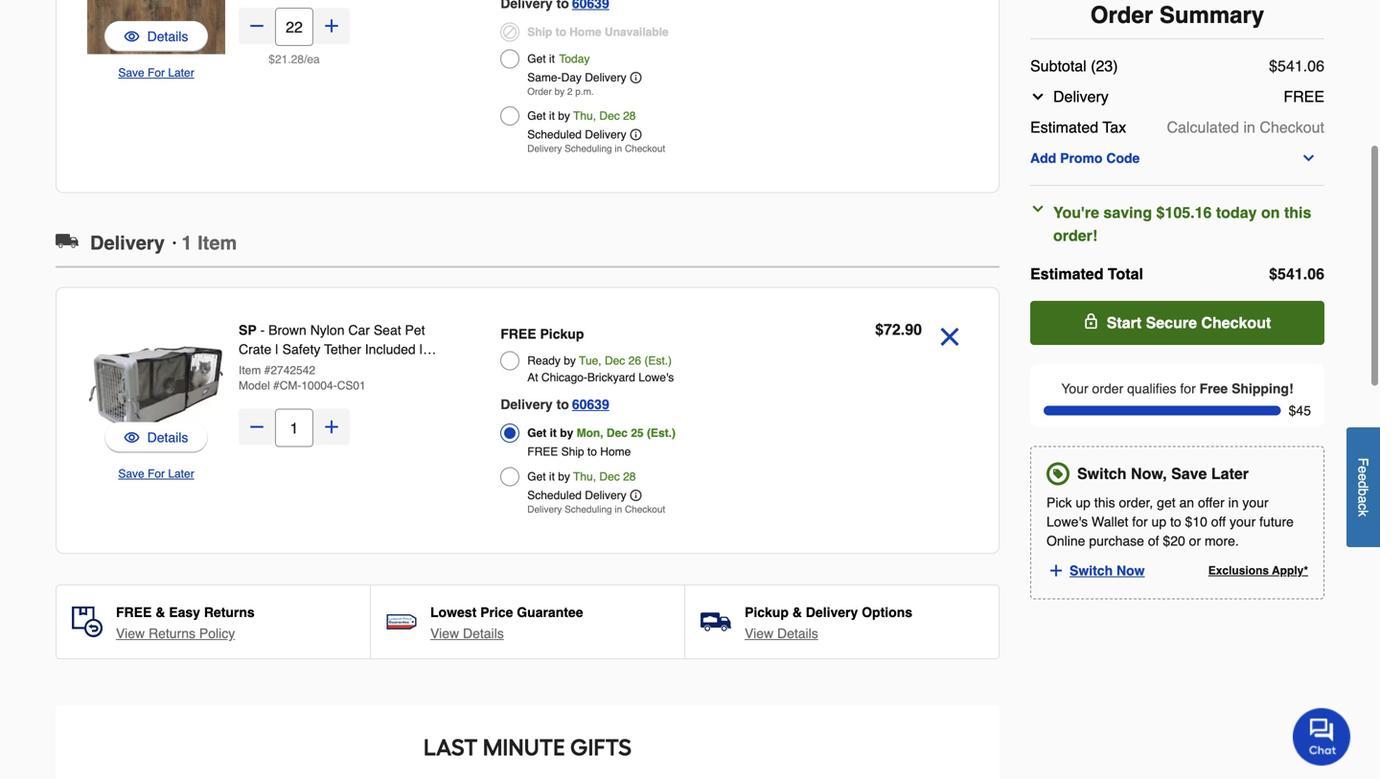 Task type: locate. For each thing, give the bounding box(es) containing it.
up right the pick
[[1076, 495, 1091, 511]]

06
[[1308, 57, 1325, 75], [1308, 265, 1325, 283]]

1 vertical spatial stepper number input field with increment and decrement buttons number field
[[275, 409, 314, 447]]

start
[[1107, 314, 1142, 332]]

1 save for later from the top
[[118, 66, 194, 80]]

1 vertical spatial scheduled delivery
[[528, 489, 627, 502]]

0 vertical spatial info image
[[631, 72, 642, 83]]

0 vertical spatial home
[[570, 25, 602, 39]]

car
[[348, 323, 370, 338]]

get down delivery to 60639
[[528, 427, 547, 440]]

an
[[1180, 495, 1195, 511]]

scheduling
[[565, 143, 612, 154], [565, 504, 612, 515]]

thu,
[[574, 109, 596, 123], [574, 470, 596, 484]]

in down free ship to home
[[615, 504, 622, 515]]

later for model #cm-10004-cs01
[[168, 467, 194, 481]]

free ship to home
[[528, 445, 631, 459]]

switch for switch now, save later
[[1078, 465, 1127, 483]]

0 vertical spatial estimated
[[1031, 118, 1099, 136]]

plus image inside switch now button
[[1048, 562, 1065, 580]]

bullet image
[[172, 241, 176, 245]]

estimated tax
[[1031, 118, 1127, 136]]

0 vertical spatial (est.)
[[645, 354, 672, 368]]

2 vertical spatial 28
[[623, 470, 636, 484]]

dec up brickyard
[[605, 354, 625, 368]]

1 vertical spatial chevron down image
[[1031, 201, 1046, 217]]

2 stepper number input field with increment and decrement buttons number field from the top
[[275, 409, 314, 447]]

scheduled down order by 2 p.m.
[[528, 128, 582, 141]]

1 vertical spatial switch
[[1070, 563, 1113, 579]]

this inside you're saving  $105.16  today on this order!
[[1285, 204, 1312, 222]]

save for later down quickview icon in the bottom left of the page
[[118, 467, 194, 481]]

later down florian oak 7-mm t x 8-in w x 48-in l wood plank laminate flooring (23.91-sq ft) image
[[168, 66, 194, 80]]

more.
[[1205, 534, 1240, 549]]

order!
[[1054, 227, 1098, 245]]

view
[[116, 626, 145, 641], [431, 626, 459, 641], [745, 626, 774, 641]]

2 for from the top
[[148, 467, 165, 481]]

lowest price guarantee view details
[[431, 605, 583, 641]]

scheduled delivery down 2
[[528, 128, 627, 141]]

delivery scheduling in checkout down free ship to home
[[528, 504, 666, 515]]

1 horizontal spatial chevron down image
[[1302, 151, 1317, 166]]

1 vertical spatial scheduling
[[565, 504, 612, 515]]

estimated up promo
[[1031, 118, 1099, 136]]

& for free
[[156, 605, 165, 620]]

gate
[[290, 361, 319, 376]]

0 vertical spatial scheduled
[[528, 128, 582, 141]]

06 for subtotal (23)
[[1308, 57, 1325, 75]]

1 vertical spatial pickup
[[745, 605, 789, 620]]

plus image
[[322, 418, 341, 437]]

add promo code link
[[1031, 147, 1325, 170]]

1 vertical spatial this
[[1095, 495, 1116, 511]]

lowe's inside pick up this order, get an offer in your lowe's wallet for up to $10 off your future online purchase of $20 or more.
[[1047, 515, 1088, 530]]

1 estimated from the top
[[1031, 118, 1099, 136]]

1 horizontal spatial plus image
[[1048, 562, 1065, 580]]

d
[[1356, 481, 1372, 489]]

0 vertical spatial save for later button
[[118, 63, 194, 82]]

1 vertical spatial your
[[1230, 515, 1256, 530]]

view inside free & easy returns view returns policy
[[116, 626, 145, 641]]

view for free & easy returns view returns policy
[[116, 626, 145, 641]]

purchase
[[1090, 534, 1145, 549]]

0 vertical spatial up
[[1076, 495, 1091, 511]]

& inside free & easy returns view returns policy
[[156, 605, 165, 620]]

delivery inside pickup & delivery options view details
[[806, 605, 858, 620]]

switch inside button
[[1070, 563, 1113, 579]]

(23)
[[1091, 57, 1119, 75]]

0 vertical spatial chevron down image
[[1302, 151, 1317, 166]]

0 horizontal spatial for
[[1133, 515, 1148, 530]]

$ 541 . 06
[[1270, 57, 1325, 75], [1270, 265, 1325, 283]]

switch down online
[[1070, 563, 1113, 579]]

ship right block icon
[[528, 25, 553, 39]]

2 estimated from the top
[[1031, 265, 1104, 283]]

0 vertical spatial get it by thu, dec 28
[[528, 109, 636, 123]]

stepper number input field with increment and decrement buttons number field up $ 21 . 28 /ea
[[275, 8, 314, 46]]

1 horizontal spatial item
[[239, 364, 261, 377]]

p.m.
[[576, 86, 594, 97]]

home down get it by mon, dec 25 (est.)
[[601, 445, 631, 459]]

option group
[[501, 321, 767, 521]]

72
[[884, 321, 901, 338]]

0 vertical spatial for
[[1181, 381, 1196, 396]]

info image inside option group
[[631, 490, 642, 501]]

lowe's down 26
[[639, 371, 674, 385]]

1 06 from the top
[[1308, 57, 1325, 75]]

returns up the policy
[[204, 605, 255, 620]]

estimated down order!
[[1031, 265, 1104, 283]]

1 e from the top
[[1356, 466, 1372, 474]]

estimated total
[[1031, 265, 1144, 283]]

1 for from the top
[[148, 66, 165, 80]]

2 minus image from the top
[[247, 418, 267, 437]]

save for later button down quickview icon in the bottom left of the page
[[118, 465, 194, 484]]

ship down mon,
[[562, 445, 585, 459]]

view inside pickup & delivery options view details
[[745, 626, 774, 641]]

2 06 from the top
[[1308, 265, 1325, 283]]

info image
[[631, 72, 642, 83], [631, 490, 642, 501]]

1 vertical spatial (est.)
[[647, 427, 676, 440]]

info image down the unavailable
[[631, 72, 642, 83]]

in inside pick up this order, get an offer in your lowe's wallet for up to $10 off your future online purchase of $20 or more.
[[1229, 495, 1239, 511]]

pick up this order, get an offer in your lowe's wallet for up to $10 off your future online purchase of $20 or more.
[[1047, 495, 1294, 549]]

scheduled
[[528, 128, 582, 141], [528, 489, 582, 502]]

541 down on
[[1278, 265, 1304, 283]]

1 vertical spatial for
[[1133, 515, 1148, 530]]

1 vertical spatial item
[[239, 364, 261, 377]]

secure
[[1146, 314, 1198, 332]]

save down quickview image
[[118, 66, 144, 80]]

free down delivery to 60639
[[528, 445, 558, 459]]

$ 72 . 90
[[876, 321, 922, 338]]

e up d at right bottom
[[1356, 466, 1372, 474]]

541 up calculated in checkout on the top of the page
[[1278, 57, 1304, 75]]

0 vertical spatial scheduling
[[565, 143, 612, 154]]

0 vertical spatial this
[[1285, 204, 1312, 222]]

free
[[1284, 88, 1325, 105], [501, 326, 537, 342], [528, 445, 558, 459], [116, 605, 152, 620]]

estimated for estimated tax
[[1031, 118, 1099, 136]]

| up cs01
[[357, 361, 361, 376]]

0 horizontal spatial chevron down image
[[1031, 201, 1046, 217]]

free up calculated in checkout on the top of the page
[[1284, 88, 1325, 105]]

minus image
[[247, 16, 267, 35], [247, 418, 267, 437]]

2 horizontal spatial view
[[745, 626, 774, 641]]

1 horizontal spatial view details link
[[745, 624, 819, 643]]

for down the brown nylon car seat pet crate | safety tether included | durable gate entry | mesh panel sides | adjustable security leash image
[[148, 467, 165, 481]]

scheduling down free ship to home
[[565, 504, 612, 515]]

lowe's
[[639, 371, 674, 385], [1047, 515, 1088, 530]]

in right "calculated"
[[1244, 118, 1256, 136]]

sp -
[[239, 323, 269, 338]]

2 save for later from the top
[[118, 467, 194, 481]]

$ 541 . 06 for (23)
[[1270, 57, 1325, 75]]

get up same- at the left top of the page
[[528, 52, 546, 66]]

(est.) right 26
[[645, 354, 672, 368]]

1 vertical spatial minus image
[[247, 418, 267, 437]]

pickup
[[540, 326, 584, 342], [745, 605, 789, 620]]

c
[[1356, 503, 1372, 510]]

0 vertical spatial scheduled delivery
[[528, 128, 627, 141]]

up up of
[[1152, 515, 1167, 530]]

2 delivery scheduling in checkout from the top
[[528, 504, 666, 515]]

for down order, at bottom right
[[1133, 515, 1148, 530]]

item
[[198, 232, 237, 254], [239, 364, 261, 377]]

by down free ship to home
[[558, 470, 570, 484]]

| up "panel"
[[420, 342, 423, 357]]

1 horizontal spatial view
[[431, 626, 459, 641]]

1 horizontal spatial for
[[1181, 381, 1196, 396]]

item #2742542 model #cm-10004-cs01
[[239, 364, 366, 393]]

florian oak 7-mm t x 8-in w x 48-in l wood plank laminate flooring (23.91-sq ft) image
[[87, 0, 225, 56]]

0 vertical spatial minus image
[[247, 16, 267, 35]]

info image for scheduled delivery
[[631, 490, 642, 501]]

dec
[[600, 109, 620, 123], [605, 354, 625, 368], [607, 427, 628, 440], [600, 470, 620, 484]]

1 horizontal spatial order
[[1091, 2, 1154, 28]]

save down quickview icon in the bottom left of the page
[[118, 467, 144, 481]]

1 horizontal spatial ship
[[562, 445, 585, 459]]

order
[[1093, 381, 1124, 396]]

1 & from the left
[[156, 605, 165, 620]]

returns down easy
[[149, 626, 196, 641]]

2
[[568, 86, 573, 97]]

0 vertical spatial 28
[[291, 53, 304, 66]]

& left easy
[[156, 605, 165, 620]]

free inside free & easy returns view returns policy
[[116, 605, 152, 620]]

your up future
[[1243, 495, 1269, 511]]

2 541 from the top
[[1278, 265, 1304, 283]]

order,
[[1119, 495, 1154, 511]]

0 vertical spatial $ 541 . 06
[[1270, 57, 1325, 75]]

0 vertical spatial switch
[[1078, 465, 1127, 483]]

details button
[[105, 21, 208, 52], [124, 27, 188, 46], [105, 422, 208, 453], [124, 428, 188, 447]]

0 vertical spatial 541
[[1278, 57, 1304, 75]]

0 horizontal spatial view details link
[[431, 624, 504, 643]]

1 info image from the top
[[631, 72, 642, 83]]

$ 541 . 06 down on
[[1270, 265, 1325, 283]]

1 vertical spatial save for later button
[[118, 465, 194, 484]]

you're
[[1054, 204, 1100, 222]]

0 vertical spatial returns
[[204, 605, 255, 620]]

2 & from the left
[[793, 605, 802, 620]]

0 horizontal spatial pickup
[[540, 326, 584, 342]]

get down order by 2 p.m.
[[528, 109, 546, 123]]

up
[[1076, 495, 1091, 511], [1152, 515, 1167, 530]]

1 vertical spatial get it by thu, dec 28
[[528, 470, 636, 484]]

home up 'today'
[[570, 25, 602, 39]]

0 vertical spatial ship
[[528, 25, 553, 39]]

checkout right secure
[[1202, 314, 1272, 332]]

(est.) right 25
[[647, 427, 676, 440]]

nylon
[[310, 323, 345, 338]]

2 info image from the top
[[631, 490, 642, 501]]

2 view from the left
[[431, 626, 459, 641]]

item up model
[[239, 364, 261, 377]]

0 horizontal spatial ship
[[528, 25, 553, 39]]

to up $20
[[1171, 515, 1182, 530]]

$ 541 . 06 for total
[[1270, 265, 1325, 283]]

scheduled down free ship to home
[[528, 489, 582, 502]]

0 horizontal spatial view
[[116, 626, 145, 641]]

code
[[1107, 151, 1140, 166]]

541
[[1278, 57, 1304, 75], [1278, 265, 1304, 283]]

$ left "/ea"
[[269, 53, 275, 66]]

1 vertical spatial estimated
[[1031, 265, 1104, 283]]

plus image
[[322, 16, 341, 35], [1048, 562, 1065, 580]]

1 minus image from the top
[[247, 16, 267, 35]]

adjustable
[[283, 380, 345, 396]]

get it today
[[528, 52, 590, 66]]

safety
[[283, 342, 321, 357]]

in right offer
[[1229, 495, 1239, 511]]

this up wallet
[[1095, 495, 1116, 511]]

0 vertical spatial save for later
[[118, 66, 194, 80]]

1 vertical spatial order
[[528, 86, 552, 97]]

1 view details link from the left
[[431, 624, 504, 643]]

in
[[1244, 118, 1256, 136], [615, 143, 622, 154], [1229, 495, 1239, 511], [615, 504, 622, 515]]

options
[[862, 605, 913, 620]]

| down #2742542
[[276, 380, 280, 396]]

1 save for later button from the top
[[118, 63, 194, 82]]

policy
[[199, 626, 235, 641]]

info image down 25
[[631, 490, 642, 501]]

1 vertical spatial scheduled
[[528, 489, 582, 502]]

b
[[1356, 489, 1372, 496]]

0 vertical spatial plus image
[[322, 16, 341, 35]]

dec down free ship to home
[[600, 470, 620, 484]]

by left 2
[[555, 86, 565, 97]]

28 up info icon
[[623, 109, 636, 123]]

get down free ship to home
[[528, 470, 546, 484]]

0 horizontal spatial order
[[528, 86, 552, 97]]

1 vertical spatial info image
[[631, 490, 642, 501]]

dec down same-day delivery
[[600, 109, 620, 123]]

save
[[118, 66, 144, 80], [1172, 465, 1208, 483], [118, 467, 144, 481]]

order up (23)
[[1091, 2, 1154, 28]]

scheduled inside option group
[[528, 489, 582, 502]]

view details link for details
[[431, 624, 504, 643]]

0 vertical spatial 06
[[1308, 57, 1325, 75]]

1 vertical spatial thu,
[[574, 470, 596, 484]]

brown nylon car seat pet crate | safety tether included | durable gate entry | mesh panel sides | adjustable security leash
[[239, 323, 438, 396]]

3 view from the left
[[745, 626, 774, 641]]

get it by thu, dec 28 down p.m.
[[528, 109, 636, 123]]

1 stepper number input field with increment and decrement buttons number field from the top
[[275, 8, 314, 46]]

save for later down quickview image
[[118, 66, 194, 80]]

1 vertical spatial 06
[[1308, 265, 1325, 283]]

for left free on the right
[[1181, 381, 1196, 396]]

1 vertical spatial 541
[[1278, 265, 1304, 283]]

estimated for estimated total
[[1031, 265, 1104, 283]]

by down order by 2 p.m.
[[558, 109, 570, 123]]

1 item
[[182, 232, 237, 254]]

scheduling down p.m.
[[565, 143, 612, 154]]

1 vertical spatial returns
[[149, 626, 196, 641]]

Stepper number input field with increment and decrement buttons number field
[[275, 8, 314, 46], [275, 409, 314, 447]]

1 vertical spatial up
[[1152, 515, 1167, 530]]

free up ready
[[501, 326, 537, 342]]

0 vertical spatial for
[[148, 66, 165, 80]]

1 get it by thu, dec 28 from the top
[[528, 109, 636, 123]]

details inside lowest price guarantee view details
[[463, 626, 504, 641]]

chevron down image
[[1302, 151, 1317, 166], [1031, 201, 1046, 217]]

0 vertical spatial stepper number input field with increment and decrement buttons number field
[[275, 8, 314, 46]]

2 view details link from the left
[[745, 624, 819, 643]]

pet
[[405, 323, 425, 338]]

2 scheduled from the top
[[528, 489, 582, 502]]

0 vertical spatial lowe's
[[639, 371, 674, 385]]

06 for estimated total
[[1308, 265, 1325, 283]]

1 thu, from the top
[[574, 109, 596, 123]]

stepper number input field with increment and decrement buttons number field left plus icon
[[275, 409, 314, 447]]

save for later button down quickview image
[[118, 63, 194, 82]]

0 horizontal spatial item
[[198, 232, 237, 254]]

1 vertical spatial $ 541 . 06
[[1270, 265, 1325, 283]]

tag filled image
[[1050, 466, 1067, 483]]

pickup inside pickup & delivery options view details
[[745, 605, 789, 620]]

start secure checkout button
[[1031, 301, 1325, 345]]

1 vertical spatial save for later
[[118, 467, 194, 481]]

item inside item #2742542 model #cm-10004-cs01
[[239, 364, 261, 377]]

1 541 from the top
[[1278, 57, 1304, 75]]

0 vertical spatial pickup
[[540, 326, 584, 342]]

60639 button
[[572, 393, 610, 416]]

ready
[[528, 354, 561, 368]]

exclusions apply*
[[1209, 564, 1309, 578]]

chevron down image
[[1031, 89, 1046, 105]]

checkout inside start secure checkout button
[[1202, 314, 1272, 332]]

0 horizontal spatial this
[[1095, 495, 1116, 511]]

estimated
[[1031, 118, 1099, 136], [1031, 265, 1104, 283]]

ship
[[528, 25, 553, 39], [562, 445, 585, 459]]

home
[[570, 25, 602, 39], [601, 445, 631, 459]]

get it by thu, dec 28 down free ship to home
[[528, 470, 636, 484]]

order by 2 p.m.
[[528, 86, 594, 97]]

tether
[[324, 342, 361, 357]]

& left options
[[793, 605, 802, 620]]

it down free ship to home
[[549, 470, 555, 484]]

0 vertical spatial order
[[1091, 2, 1154, 28]]

1 vertical spatial 28
[[623, 109, 636, 123]]

for down florian oak 7-mm t x 8-in w x 48-in l wood plank laminate flooring (23.91-sq ft) image
[[148, 66, 165, 80]]

1 vertical spatial lowe's
[[1047, 515, 1088, 530]]

0 vertical spatial thu,
[[574, 109, 596, 123]]

2 save for later button from the top
[[118, 465, 194, 484]]

chevron down image down calculated in checkout on the top of the page
[[1302, 151, 1317, 166]]

0 vertical spatial your
[[1243, 495, 1269, 511]]

28
[[291, 53, 304, 66], [623, 109, 636, 123], [623, 470, 636, 484]]

60639
[[572, 397, 610, 412]]

2 get from the top
[[528, 109, 546, 123]]

this
[[1285, 204, 1312, 222], [1095, 495, 1116, 511]]

save for 21
[[118, 66, 144, 80]]

save for later
[[118, 66, 194, 80], [118, 467, 194, 481]]

2 e from the top
[[1356, 474, 1372, 481]]

delivery
[[585, 71, 627, 84], [1054, 88, 1109, 105], [585, 128, 627, 141], [528, 143, 562, 154], [90, 232, 165, 254], [501, 397, 553, 412], [585, 489, 627, 502], [528, 504, 562, 515], [806, 605, 858, 620]]

free up view returns policy link
[[116, 605, 152, 620]]

order for order by 2 p.m.
[[528, 86, 552, 97]]

& inside pickup & delivery options view details
[[793, 605, 802, 620]]

details inside pickup & delivery options view details
[[778, 626, 819, 641]]

crate
[[239, 342, 272, 357]]

1 horizontal spatial pickup
[[745, 605, 789, 620]]

1 horizontal spatial this
[[1285, 204, 1312, 222]]

in down same-day delivery
[[615, 143, 622, 154]]

view details link
[[431, 624, 504, 643], [745, 624, 819, 643]]

save for later button for model #cm-10004-cs01
[[118, 465, 194, 484]]

unavailable
[[605, 25, 669, 39]]

1 view from the left
[[116, 626, 145, 641]]

later down the brown nylon car seat pet crate | safety tether included | durable gate entry | mesh panel sides | adjustable security leash image
[[168, 467, 194, 481]]

view inside lowest price guarantee view details
[[431, 626, 459, 641]]

your right the off
[[1230, 515, 1256, 530]]

0 horizontal spatial up
[[1076, 495, 1091, 511]]

1 vertical spatial delivery scheduling in checkout
[[528, 504, 666, 515]]

1 horizontal spatial &
[[793, 605, 802, 620]]

2 $ 541 . 06 from the top
[[1270, 265, 1325, 283]]

switch for switch now
[[1070, 563, 1113, 579]]

order down same- at the left top of the page
[[528, 86, 552, 97]]

|
[[275, 342, 279, 357], [420, 342, 423, 357], [357, 361, 361, 376], [276, 380, 280, 396]]

2 scheduled delivery from the top
[[528, 489, 627, 502]]

$ left 90
[[876, 321, 884, 338]]

1 vertical spatial plus image
[[1048, 562, 1065, 580]]

chevron down image left you're at the right top
[[1031, 201, 1046, 217]]

1 vertical spatial for
[[148, 467, 165, 481]]

saving
[[1104, 204, 1153, 222]]

0 vertical spatial item
[[198, 232, 237, 254]]

0 vertical spatial delivery scheduling in checkout
[[528, 143, 666, 154]]

thu, down p.m.
[[574, 109, 596, 123]]

e up b
[[1356, 474, 1372, 481]]

switch right tag filled image
[[1078, 465, 1127, 483]]

28 right 21
[[291, 53, 304, 66]]

this right on
[[1285, 204, 1312, 222]]

at
[[528, 371, 538, 385]]

28 down 25
[[623, 470, 636, 484]]

$ up calculated in checkout on the top of the page
[[1270, 57, 1278, 75]]

1 vertical spatial home
[[601, 445, 631, 459]]

panel
[[401, 361, 436, 376]]

0 horizontal spatial &
[[156, 605, 165, 620]]

it up same- at the left top of the page
[[549, 52, 555, 66]]

scheduled delivery down free ship to home
[[528, 489, 627, 502]]

1 horizontal spatial lowe's
[[1047, 515, 1088, 530]]

later
[[168, 66, 194, 80], [1212, 465, 1249, 483], [168, 467, 194, 481]]

details
[[147, 29, 188, 44], [147, 430, 188, 445], [463, 626, 504, 641], [778, 626, 819, 641]]

off
[[1212, 515, 1227, 530]]

brown
[[269, 323, 307, 338]]

free for free
[[1284, 88, 1325, 105]]

1 $ 541 . 06 from the top
[[1270, 57, 1325, 75]]

item right the 1
[[198, 232, 237, 254]]

delivery scheduling in checkout down info icon
[[528, 143, 666, 154]]

order
[[1091, 2, 1154, 28], [528, 86, 552, 97]]



Task type: vqa. For each thing, say whether or not it's contained in the screenshot.
the bottom JUNE
no



Task type: describe. For each thing, give the bounding box(es) containing it.
0 horizontal spatial returns
[[149, 626, 196, 641]]

model
[[239, 379, 270, 393]]

later up offer
[[1212, 465, 1249, 483]]

90
[[905, 321, 922, 338]]

f
[[1356, 458, 1372, 466]]

-
[[260, 323, 265, 338]]

view returns policy link
[[116, 624, 235, 643]]

4 get from the top
[[528, 470, 546, 484]]

1 scheduling from the top
[[565, 143, 612, 154]]

sp
[[239, 323, 257, 338]]

save for later for model #cm-10004-cs01
[[118, 467, 194, 481]]

mon,
[[577, 427, 604, 440]]

k
[[1356, 510, 1372, 517]]

chevron down image inside add promo code link
[[1302, 151, 1317, 166]]

seat
[[374, 323, 401, 338]]

tue,
[[579, 354, 602, 368]]

for inside pick up this order, get an offer in your lowe's wallet for up to $10 off your future online purchase of $20 or more.
[[1133, 515, 1148, 530]]

view for pickup & delivery options view details
[[745, 626, 774, 641]]

brickyard
[[588, 371, 636, 385]]

f e e d b a c k
[[1356, 458, 1372, 517]]

checkout up on
[[1260, 118, 1325, 136]]

now,
[[1131, 465, 1168, 483]]

minus image for 1st stepper number input field with increment and decrement buttons number field from the top of the page
[[247, 16, 267, 35]]

view details link for view
[[745, 624, 819, 643]]

last minute gifts
[[424, 734, 632, 762]]

calculated
[[1167, 118, 1240, 136]]

2 scheduling from the top
[[565, 504, 612, 515]]

$ 21 . 28 /ea
[[269, 53, 320, 66]]

minute
[[483, 734, 565, 762]]

info image
[[631, 129, 642, 140]]

security
[[349, 380, 397, 396]]

26
[[629, 354, 641, 368]]

now
[[1117, 563, 1145, 579]]

leash
[[401, 380, 438, 396]]

get it by mon, dec 25 (est.)
[[528, 427, 676, 440]]

$45
[[1289, 403, 1312, 419]]

later for 21
[[168, 66, 194, 80]]

to inside pick up this order, get an offer in your lowe's wallet for up to $10 off your future online purchase of $20 or more.
[[1171, 515, 1182, 530]]

pick
[[1047, 495, 1072, 511]]

same-
[[528, 71, 562, 84]]

541 for subtotal (23)
[[1278, 57, 1304, 75]]

on
[[1262, 204, 1281, 222]]

easy
[[169, 605, 200, 620]]

1 delivery scheduling in checkout from the top
[[528, 143, 666, 154]]

#2742542
[[264, 364, 316, 377]]

21
[[275, 53, 288, 66]]

delivery to 60639
[[501, 397, 610, 412]]

gifts
[[570, 734, 632, 762]]

same-day delivery
[[528, 71, 627, 84]]

save up an
[[1172, 465, 1208, 483]]

1 get from the top
[[528, 52, 546, 66]]

free for free & easy returns view returns policy
[[116, 605, 152, 620]]

free pickup
[[501, 326, 584, 342]]

last minute gifts heading
[[75, 729, 981, 767]]

order summary
[[1091, 2, 1265, 28]]

free for free ship to home
[[528, 445, 558, 459]]

online
[[1047, 534, 1086, 549]]

today
[[559, 52, 590, 66]]

/ea
[[304, 53, 320, 66]]

checkout down info icon
[[625, 143, 666, 154]]

free
[[1200, 381, 1229, 396]]

0 horizontal spatial plus image
[[322, 16, 341, 35]]

secure image
[[1084, 314, 1100, 329]]

this inside pick up this order, get an offer in your lowe's wallet for up to $10 off your future online purchase of $20 or more.
[[1095, 495, 1116, 511]]

3 get from the top
[[528, 427, 547, 440]]

1 scheduled from the top
[[528, 128, 582, 141]]

qualifies
[[1128, 381, 1177, 396]]

& for pickup
[[793, 605, 802, 620]]

dec left 25
[[607, 427, 628, 440]]

cs01
[[337, 379, 366, 393]]

it down order by 2 p.m.
[[549, 109, 555, 123]]

to down mon,
[[588, 445, 597, 459]]

entry
[[322, 361, 354, 376]]

subtotal
[[1031, 57, 1087, 75]]

2 thu, from the top
[[574, 470, 596, 484]]

f e e d b a c k button
[[1347, 428, 1381, 547]]

save for later for 21
[[118, 66, 194, 80]]

| right crate
[[275, 342, 279, 357]]

order for order summary
[[1091, 2, 1154, 28]]

$ down on
[[1270, 265, 1278, 283]]

for for model #cm-10004-cs01
[[148, 467, 165, 481]]

$20
[[1164, 534, 1186, 549]]

2 get it by thu, dec 28 from the top
[[528, 470, 636, 484]]

day
[[562, 71, 582, 84]]

lowest
[[431, 605, 477, 620]]

block image
[[501, 23, 520, 42]]

chat invite button image
[[1294, 708, 1352, 766]]

541 for estimated total
[[1278, 265, 1304, 283]]

it down delivery to 60639
[[550, 427, 557, 440]]

1 vertical spatial ship
[[562, 445, 585, 459]]

guarantee
[[517, 605, 583, 620]]

to up the get it today
[[556, 25, 567, 39]]

home inside option group
[[601, 445, 631, 459]]

for for 21
[[148, 66, 165, 80]]

checkout down 25
[[625, 504, 666, 515]]

tax
[[1103, 118, 1127, 136]]

1 horizontal spatial up
[[1152, 515, 1167, 530]]

10004-
[[301, 379, 337, 393]]

minus image for 1st stepper number input field with increment and decrement buttons number field from the bottom of the page
[[247, 418, 267, 437]]

your
[[1062, 381, 1089, 396]]

price
[[481, 605, 513, 620]]

truck filled image
[[56, 230, 79, 253]]

1 scheduled delivery from the top
[[528, 128, 627, 141]]

subtotal (23)
[[1031, 57, 1119, 75]]

get
[[1158, 495, 1176, 511]]

save for model #cm-10004-cs01
[[118, 467, 144, 481]]

apply*
[[1273, 564, 1309, 578]]

durable
[[239, 361, 286, 376]]

offer
[[1199, 495, 1225, 511]]

calculated in checkout
[[1167, 118, 1325, 136]]

mesh
[[365, 361, 397, 376]]

chevron down image inside "you're saving  $105.16  today on this order!" link
[[1031, 201, 1046, 217]]

total
[[1108, 265, 1144, 283]]

option group containing free pickup
[[501, 321, 767, 521]]

save for later button for 21
[[118, 63, 194, 82]]

to down chicago-
[[557, 397, 569, 412]]

by up free ship to home
[[560, 427, 574, 440]]

25
[[631, 427, 644, 440]]

by up chicago-
[[564, 354, 576, 368]]

you're saving  $105.16  today on this order! link
[[1031, 201, 1318, 247]]

1 horizontal spatial returns
[[204, 605, 255, 620]]

1
[[182, 232, 192, 254]]

add
[[1031, 151, 1057, 166]]

today
[[1217, 204, 1258, 222]]

remove item image
[[934, 321, 967, 353]]

last
[[424, 734, 478, 762]]

info image for same-day delivery
[[631, 72, 642, 83]]

free & easy returns view returns policy
[[116, 605, 255, 641]]

0 horizontal spatial lowe's
[[639, 371, 674, 385]]

quickview image
[[124, 27, 140, 46]]

promo
[[1061, 151, 1103, 166]]

summary
[[1160, 2, 1265, 28]]

add promo code
[[1031, 151, 1140, 166]]

switch now
[[1070, 563, 1145, 579]]

brown nylon car seat pet crate | safety tether included | durable gate entry | mesh panel sides | adjustable security leash image
[[87, 319, 225, 457]]

free for free pickup
[[501, 326, 537, 342]]

shipping!
[[1232, 381, 1294, 396]]

quickview image
[[124, 428, 140, 447]]



